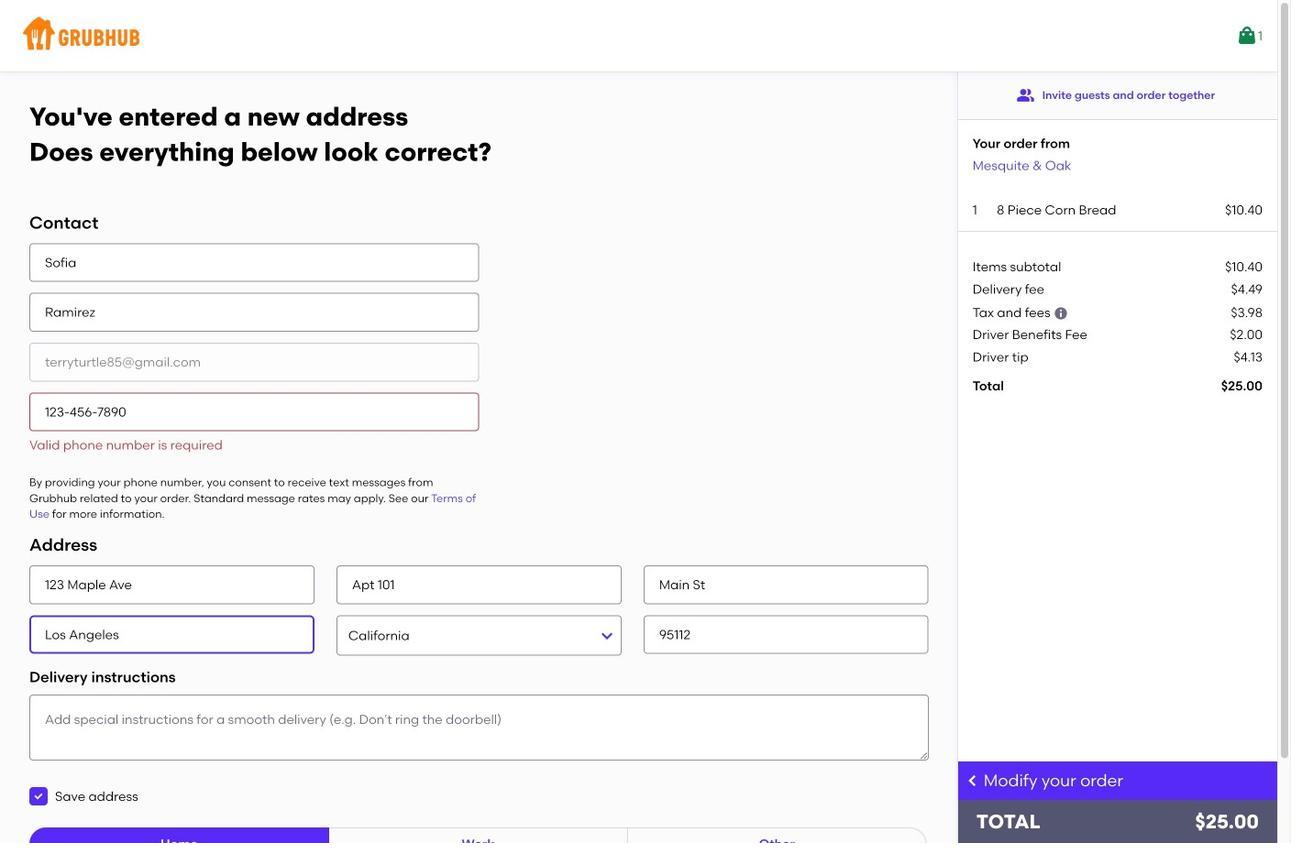 Task type: vqa. For each thing, say whether or not it's contained in the screenshot.
Cross street text box
yes



Task type: describe. For each thing, give the bounding box(es) containing it.
Phone telephone field
[[29, 393, 479, 432]]

svg image
[[33, 792, 44, 803]]

people icon image
[[1017, 86, 1035, 105]]

Cross street text field
[[644, 566, 929, 605]]

Last name text field
[[29, 293, 479, 332]]

Address 1 text field
[[29, 566, 315, 605]]



Task type: locate. For each thing, give the bounding box(es) containing it.
Email email field
[[29, 343, 479, 382]]

City text field
[[29, 616, 315, 655]]

First name text field
[[29, 243, 479, 282]]

main navigation navigation
[[0, 0, 1278, 72]]

svg image
[[1054, 306, 1069, 321]]

Add special instructions for a smooth delivery (e.g. Don't ring the doorbell) text field
[[29, 695, 929, 761]]

Address 2 text field
[[337, 566, 622, 605]]

Zip text field
[[644, 616, 929, 655]]

alert
[[29, 438, 223, 453]]



